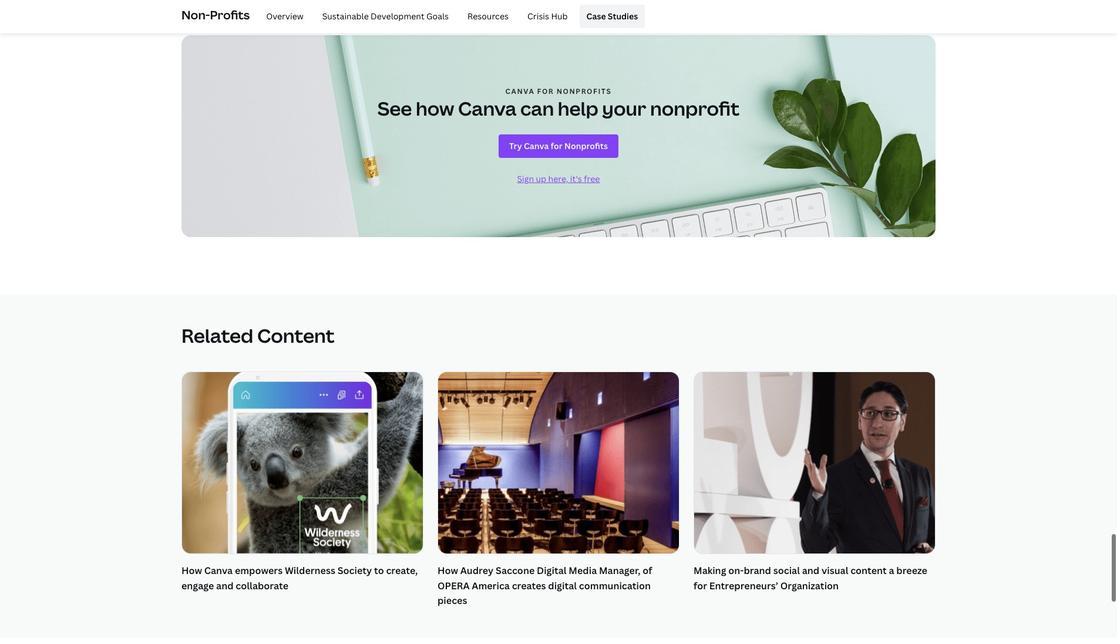 Task type: describe. For each thing, give the bounding box(es) containing it.
sustainable development goals link
[[315, 5, 456, 28]]

digital
[[548, 580, 577, 593]]

on-
[[729, 565, 744, 578]]

and inside how canva empowers wilderness society to create, engage and collaborate
[[216, 580, 234, 593]]

to
[[374, 565, 384, 578]]

how audrey saccone digital media manager, of opera america creates digital communication pieces link
[[438, 372, 680, 611]]

sustainable
[[322, 10, 369, 22]]

menu bar containing overview
[[255, 5, 645, 28]]

and inside making on-brand social and visual content a breeze for entrepreneurs' organization
[[802, 565, 820, 578]]

society
[[338, 565, 372, 578]]

canva inside 'canva for nonprofits see how canva can help your nonprofit'
[[458, 96, 517, 121]]

a
[[889, 565, 895, 578]]

entrepreneurs'
[[710, 580, 779, 593]]

case
[[587, 10, 606, 22]]

non-profits
[[182, 7, 250, 23]]

free
[[584, 173, 600, 185]]

related
[[182, 323, 253, 349]]

overview
[[266, 10, 304, 22]]

your
[[602, 96, 647, 121]]

how for how audrey saccone digital media manager, of opera america creates digital communication pieces
[[438, 565, 458, 578]]

sign up here, it's free
[[517, 173, 600, 185]]

case studies
[[587, 10, 638, 22]]

create,
[[386, 565, 418, 578]]

development
[[371, 10, 425, 22]]

nonprofit
[[650, 96, 740, 121]]

manager,
[[599, 565, 641, 578]]

profits
[[210, 7, 250, 23]]

help
[[558, 96, 599, 121]]

making on-brand social and visual content a breeze for entrepreneurs' organization link
[[694, 372, 936, 596]]

crisis hub link
[[521, 5, 575, 28]]

how for how canva empowers wilderness society to create, engage and collaborate
[[182, 565, 202, 578]]

resources link
[[461, 5, 516, 28]]

engage
[[182, 580, 214, 593]]

breeze
[[897, 565, 928, 578]]

it's
[[570, 173, 582, 185]]

communication
[[579, 580, 651, 593]]

studies
[[608, 10, 638, 22]]

america
[[472, 580, 510, 593]]

collaborate
[[236, 580, 289, 593]]

sign
[[517, 173, 534, 185]]



Task type: vqa. For each thing, say whether or not it's contained in the screenshot.
Greg Robinson icon
no



Task type: locate. For each thing, give the bounding box(es) containing it.
for
[[694, 580, 708, 593]]

hub
[[551, 10, 568, 22]]

how canva empowers wilderness society to create, engage and collaborate
[[182, 565, 418, 593]]

how up opera
[[438, 565, 458, 578]]

opera
[[438, 580, 470, 593]]

canva
[[506, 86, 535, 96]]

nonprofits
[[557, 86, 612, 96]]

sign up here, it's free link
[[517, 173, 600, 185]]

1 vertical spatial canva
[[204, 565, 233, 578]]

media
[[569, 565, 597, 578]]

audrey
[[461, 565, 494, 578]]

crisis
[[528, 10, 549, 22]]

how inside how audrey saccone digital media manager, of opera america creates digital communication pieces
[[438, 565, 458, 578]]

organization
[[781, 580, 839, 593]]

2 how from the left
[[438, 565, 458, 578]]

pieces
[[438, 595, 467, 608]]

1 how from the left
[[182, 565, 202, 578]]

how inside how canva empowers wilderness society to create, engage and collaborate
[[182, 565, 202, 578]]

wilderness
[[285, 565, 335, 578]]

making on-brand social and visual content a breeze for entrepreneurs' organization
[[694, 565, 928, 593]]

content
[[257, 323, 335, 349]]

content
[[851, 565, 887, 578]]

making
[[694, 565, 727, 578]]

brand
[[744, 565, 771, 578]]

goals
[[427, 10, 449, 22]]

digital
[[537, 565, 567, 578]]

how canva empowers wilderness society to create, engage and collaborate link
[[182, 372, 424, 596]]

how
[[416, 96, 454, 121]]

1 horizontal spatial canva
[[458, 96, 517, 121]]

crisis hub
[[528, 10, 568, 22]]

up
[[536, 173, 547, 185]]

0 vertical spatial canva
[[458, 96, 517, 121]]

case studies link
[[580, 5, 645, 28]]

sustainable development goals
[[322, 10, 449, 22]]

for
[[537, 86, 554, 96]]

0 horizontal spatial canva
[[204, 565, 233, 578]]

visual
[[822, 565, 849, 578]]

and right engage
[[216, 580, 234, 593]]

and
[[802, 565, 820, 578], [216, 580, 234, 593]]

empowers
[[235, 565, 283, 578]]

saccone
[[496, 565, 535, 578]]

here,
[[549, 173, 568, 185]]

can
[[521, 96, 554, 121]]

canva up engage
[[204, 565, 233, 578]]

resources
[[468, 10, 509, 22]]

canva left can
[[458, 96, 517, 121]]

1 horizontal spatial and
[[802, 565, 820, 578]]

related content
[[182, 323, 335, 349]]

canva for nonprofits see how canva can help your nonprofit
[[378, 86, 740, 121]]

canva inside how canva empowers wilderness society to create, engage and collaborate
[[204, 565, 233, 578]]

of
[[643, 565, 653, 578]]

canva
[[458, 96, 517, 121], [204, 565, 233, 578]]

menu bar
[[255, 5, 645, 28]]

overview link
[[259, 5, 311, 28]]

creates
[[512, 580, 546, 593]]

see
[[378, 96, 412, 121]]

1 horizontal spatial how
[[438, 565, 458, 578]]

non-
[[182, 7, 210, 23]]

how up engage
[[182, 565, 202, 578]]

0 vertical spatial and
[[802, 565, 820, 578]]

0 horizontal spatial how
[[182, 565, 202, 578]]

and up organization
[[802, 565, 820, 578]]

0 horizontal spatial and
[[216, 580, 234, 593]]

how
[[182, 565, 202, 578], [438, 565, 458, 578]]

how audrey saccone digital media manager, of opera america creates digital communication pieces
[[438, 565, 653, 608]]

social
[[774, 565, 800, 578]]

1 vertical spatial and
[[216, 580, 234, 593]]



